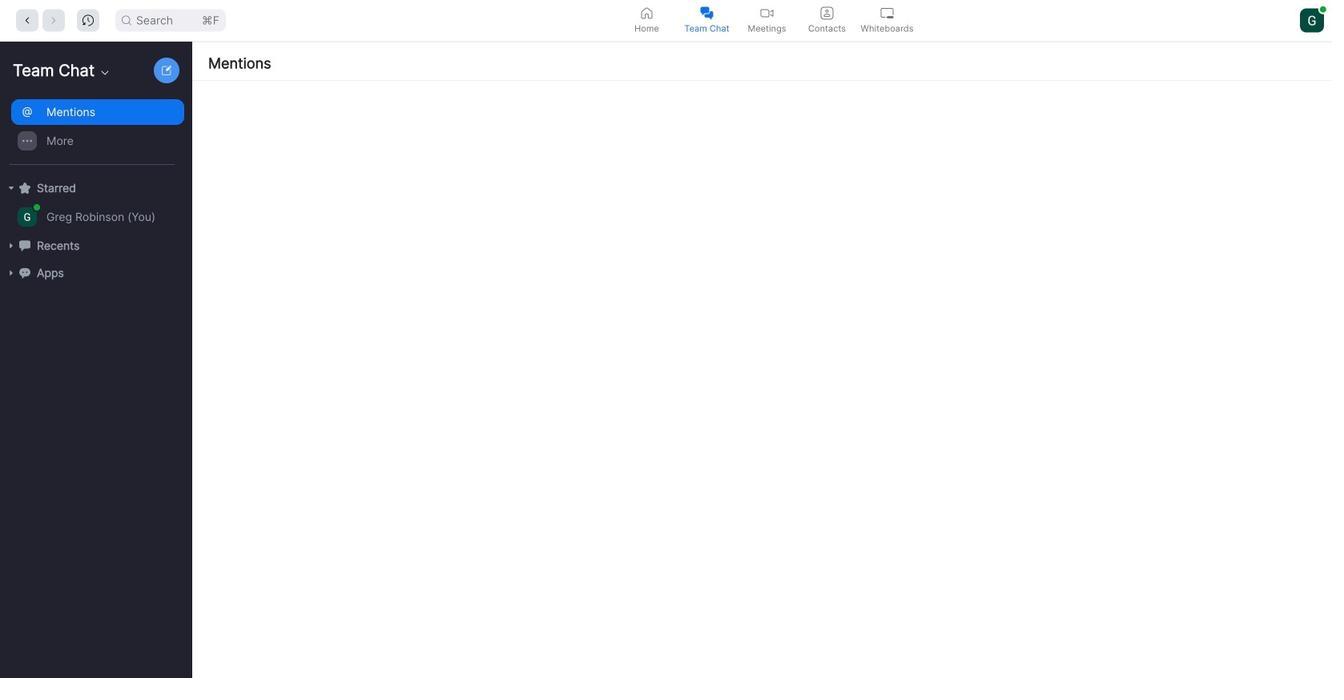 Task type: describe. For each thing, give the bounding box(es) containing it.
triangle right image for recents tree item at the left top of the page
[[6, 241, 16, 251]]

whiteboard small image
[[881, 7, 894, 20]]

chatbot image
[[19, 267, 30, 279]]

chevron down small image
[[99, 67, 111, 79]]

chatbot image
[[19, 267, 30, 279]]

starred tree item
[[6, 175, 184, 202]]

apps tree item
[[6, 260, 184, 287]]

triangle right image for apps tree item
[[6, 268, 16, 278]]

star image
[[19, 183, 30, 194]]

profile contact image
[[821, 7, 834, 20]]

triangle right image for apps tree item
[[6, 268, 16, 278]]

star image
[[19, 183, 30, 194]]

recents tree item
[[6, 232, 184, 260]]



Task type: locate. For each thing, give the bounding box(es) containing it.
whiteboard small image
[[881, 7, 894, 20]]

history image
[[83, 15, 94, 26], [83, 15, 94, 26]]

online image
[[1320, 6, 1327, 13], [1320, 6, 1327, 13]]

triangle right image
[[6, 241, 16, 251], [6, 241, 16, 251], [6, 268, 16, 278]]

chevron left small image
[[22, 15, 33, 26], [22, 15, 33, 26]]

list
[[192, 81, 1333, 679]]

tree
[[0, 96, 189, 303]]

triangle right image for starred tree item
[[6, 184, 16, 193]]

greg robinson's avatar image
[[18, 208, 37, 227]]

profile contact image
[[821, 7, 834, 20]]

tab list
[[617, 0, 918, 41]]

new image
[[162, 66, 171, 75], [162, 66, 171, 75]]

online image
[[34, 204, 40, 211], [34, 204, 40, 211]]

magnifier image
[[122, 16, 131, 25], [122, 16, 131, 25]]

group
[[0, 98, 184, 165]]

chevron down small image
[[99, 67, 111, 79]]

triangle right image
[[6, 184, 16, 193], [6, 184, 16, 193], [6, 268, 16, 278]]

home small image
[[641, 7, 654, 20], [641, 7, 654, 20]]

team chat image
[[701, 7, 714, 20], [701, 7, 714, 20]]

video on image
[[761, 7, 774, 20], [761, 7, 774, 20]]

chat image
[[19, 240, 30, 251], [19, 240, 30, 251]]



Task type: vqa. For each thing, say whether or not it's contained in the screenshot.
History image
yes



